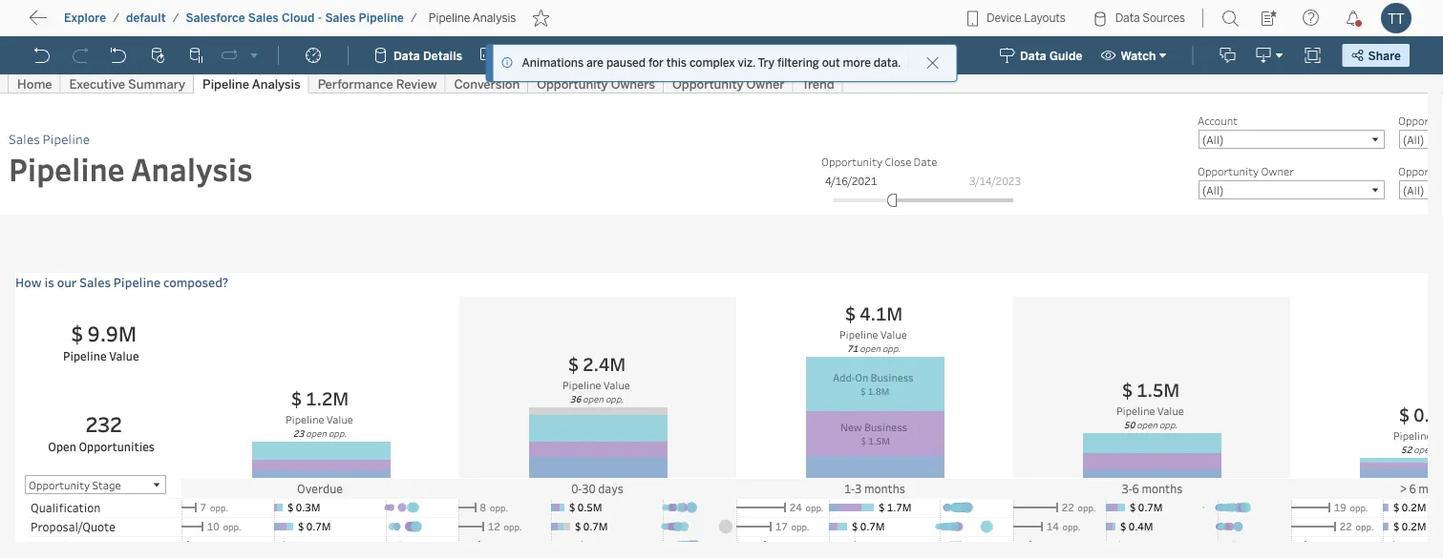 Task type: locate. For each thing, give the bounding box(es) containing it.
pipeline right - on the left of page
[[359, 11, 404, 25]]

1 horizontal spatial sales
[[325, 11, 356, 25]]

sales left cloud
[[248, 11, 279, 25]]

salesforce
[[186, 11, 245, 25]]

1 horizontal spatial /
[[173, 11, 179, 25]]

/ right the "to"
[[113, 11, 119, 25]]

1 horizontal spatial pipeline
[[429, 11, 470, 25]]

skip
[[50, 15, 82, 33]]

cloud
[[282, 11, 315, 25]]

/ left pipeline analysis on the top
[[411, 11, 417, 25]]

salesforce sales cloud - sales pipeline link
[[185, 10, 405, 26]]

content
[[105, 15, 164, 33]]

pipeline left analysis
[[429, 11, 470, 25]]

1 / from the left
[[113, 11, 119, 25]]

/
[[113, 11, 119, 25], [173, 11, 179, 25], [411, 11, 417, 25]]

0 horizontal spatial sales
[[248, 11, 279, 25]]

skip to content link
[[46, 11, 195, 37]]

sales
[[248, 11, 279, 25], [325, 11, 356, 25]]

to
[[86, 15, 101, 33]]

2 horizontal spatial /
[[411, 11, 417, 25]]

/ right default
[[173, 11, 179, 25]]

0 horizontal spatial pipeline
[[359, 11, 404, 25]]

0 horizontal spatial /
[[113, 11, 119, 25]]

explore link
[[63, 10, 107, 26]]

pipeline
[[359, 11, 404, 25], [429, 11, 470, 25]]

skip to content
[[50, 15, 164, 33]]

-
[[318, 11, 322, 25]]

analysis
[[473, 11, 516, 25]]

pipeline analysis element
[[423, 11, 522, 25]]

3 / from the left
[[411, 11, 417, 25]]

sales right - on the left of page
[[325, 11, 356, 25]]



Task type: describe. For each thing, give the bounding box(es) containing it.
1 pipeline from the left
[[359, 11, 404, 25]]

2 pipeline from the left
[[429, 11, 470, 25]]

2 sales from the left
[[325, 11, 356, 25]]

default link
[[125, 10, 167, 26]]

default
[[126, 11, 166, 25]]

2 / from the left
[[173, 11, 179, 25]]

explore / default / salesforce sales cloud - sales pipeline /
[[64, 11, 417, 25]]

pipeline analysis
[[429, 11, 516, 25]]

1 sales from the left
[[248, 11, 279, 25]]

explore
[[64, 11, 106, 25]]



Task type: vqa. For each thing, say whether or not it's contained in the screenshot.
Skip to Content
yes



